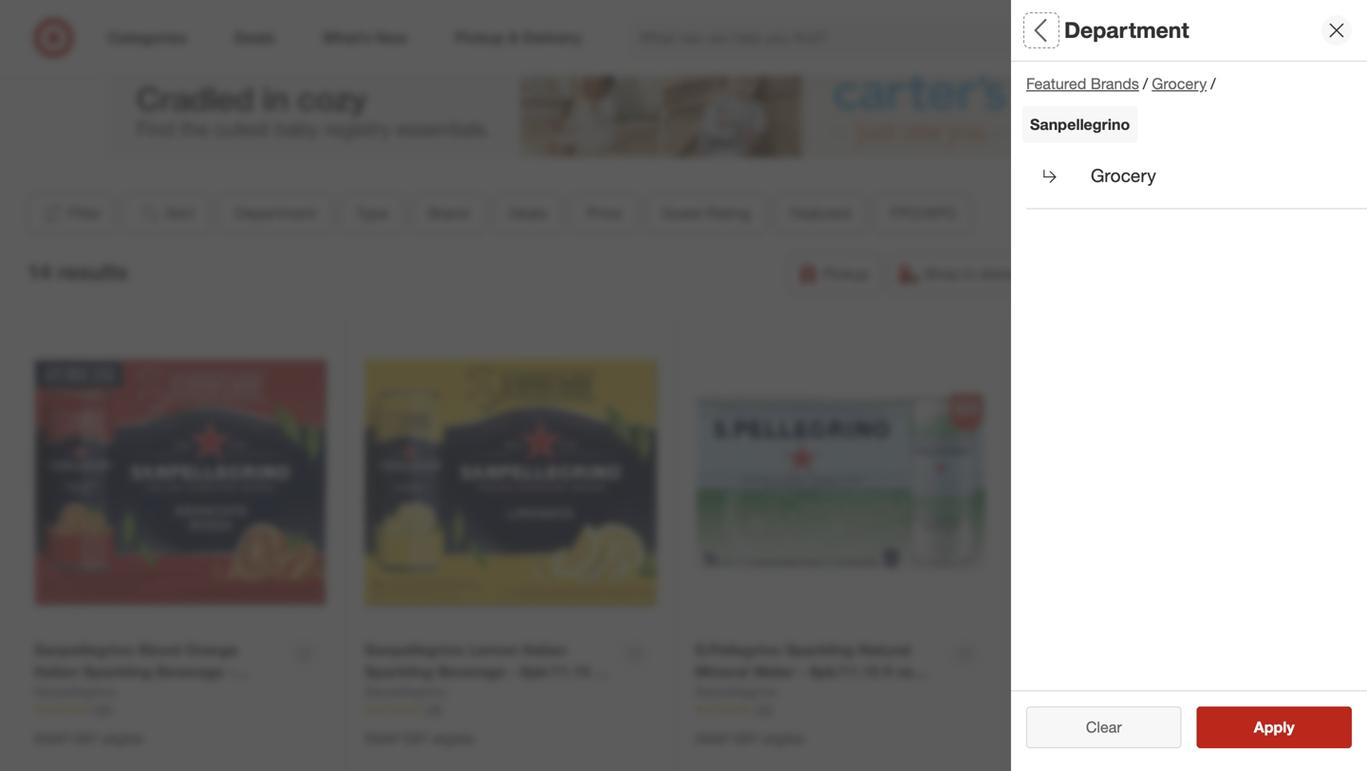 Task type: describe. For each thing, give the bounding box(es) containing it.
Include out of stock checkbox
[[1026, 612, 1045, 631]]

sanpellegrino for sanpellegrino link corresponding to italian
[[34, 684, 116, 701]]

sanpellegrino for sparkling's sanpellegrino link
[[365, 684, 447, 701]]

all filters dialog
[[1011, 0, 1367, 772]]

beverage inside 'sanpellegrino blood orange italian sparkling beverage - 6pk/11.15 fl oz cans'
[[156, 663, 224, 681]]

cans inside 'sanpellegrino blood orange italian sparkling beverage - 6pk/11.15 fl oz cans'
[[143, 685, 180, 703]]

s.pellegrino sparkling natural mineral water - 8pk/11.15 fl oz cans
[[695, 641, 914, 703]]

grocery button
[[1026, 143, 1367, 210]]

all filters
[[1026, 17, 1117, 43]]

oz for sanpellegrino lemon italian sparkling beverage - 6pk/11.15 fl oz cans
[[365, 685, 381, 703]]

target
[[491, 16, 533, 34]]

sanpellegrino link up 294
[[1025, 684, 1107, 703]]

clear all
[[1076, 719, 1131, 737]]

s.pellegrino sparkling natural mineral water - 8pk/11.15 fl oz cans link
[[695, 640, 943, 703]]

sanpellegrino lemon italian sparkling beverage - 6pk/11.15 fl oz cans link
[[365, 640, 612, 703]]

2 vertical spatial department
[[235, 204, 316, 223]]

clear for clear
[[1086, 719, 1122, 737]]

8pk/11.15
[[810, 663, 879, 681]]

(14)
[[837, 16, 862, 34]]

- for mineral
[[799, 663, 805, 681]]

all
[[1116, 719, 1131, 737]]

deals
[[509, 204, 547, 223]]

sanpellegrino blood orange italian sparkling beverage - 6pk/11.15 fl oz cans
[[34, 641, 238, 703]]

ebt down 294
[[1064, 732, 1089, 748]]

cans for sanpellegrino lemon italian sparkling beverage - 6pk/11.15 fl oz cans
[[386, 685, 423, 703]]

featured brands / grocery /
[[1026, 75, 1216, 93]]

brand
[[428, 204, 469, 223]]

in
[[964, 265, 976, 283]]

ebt for italian
[[73, 731, 98, 747]]

1 vertical spatial department button
[[219, 193, 332, 234]]

oz for s.pellegrino sparkling natural mineral water - 8pk/11.15 fl oz cans
[[897, 663, 914, 681]]

0 vertical spatial featured
[[545, 16, 606, 34]]

snap for s.pellegrino sparkling natural mineral water - 8pk/11.15 fl oz cans
[[695, 731, 730, 747]]

306 link
[[34, 702, 327, 719]]

fl for 8pk/11.15
[[884, 663, 893, 681]]

department inside dialog
[[1064, 17, 1189, 43]]

type inside all filters dialog
[[1026, 148, 1066, 170]]

search
[[1087, 30, 1133, 49]]

fpo/apo button
[[874, 193, 973, 234]]

price button
[[571, 193, 638, 234]]

beverage inside sanpellegrino lemon italian sparkling beverage - 6pk/11.15 fl oz cans
[[438, 663, 506, 681]]

brands inside department dialog
[[1091, 75, 1139, 93]]

shop
[[924, 265, 960, 283]]

fpo/apo
[[890, 204, 957, 223]]

fl inside 'sanpellegrino blood orange italian sparkling beverage - 6pk/11.15 fl oz cans'
[[108, 685, 117, 703]]

0 vertical spatial featured brands link
[[545, 16, 658, 34]]

guest rating
[[662, 204, 750, 223]]

6pk/11.15 inside sanpellegrino lemon italian sparkling beverage - 6pk/11.15 fl oz cans
[[520, 663, 590, 681]]

clear for clear all
[[1076, 719, 1112, 737]]

italian inside sanpellegrino lemon italian sparkling beverage - 6pk/11.15 fl oz cans
[[522, 641, 567, 660]]

294 link
[[1025, 703, 1319, 720]]

orange
[[185, 641, 238, 660]]

- inside 'sanpellegrino blood orange italian sparkling beverage - 6pk/11.15 fl oz cans'
[[228, 663, 234, 681]]

193 link
[[695, 702, 987, 719]]

sanpellegrino lemon italian sparkling beverage - 6pk/11.15 fl oz cans
[[365, 641, 603, 703]]

featured button
[[774, 193, 867, 234]]

sanpellegrino for sanpellegrino link on top of 294
[[1025, 685, 1107, 702]]

14 results
[[27, 259, 128, 285]]

- for sparkling
[[510, 663, 516, 681]]

snap ebt eligible down 294
[[1025, 732, 1135, 748]]

sort
[[166, 204, 195, 223]]

natural
[[858, 641, 911, 660]]

snap ebt eligible for mineral
[[695, 731, 804, 747]]

lemon
[[469, 641, 518, 660]]

see results button
[[1197, 707, 1352, 749]]

fl for 6pk/11.15
[[594, 663, 603, 681]]

0 horizontal spatial grocery link
[[671, 16, 726, 34]]

snap for sanpellegrino lemon italian sparkling beverage - 6pk/11.15 fl oz cans
[[365, 731, 400, 747]]

14
[[27, 259, 51, 285]]

sort button
[[123, 193, 211, 234]]

see
[[1234, 719, 1261, 737]]

clear all button
[[1026, 707, 1181, 749]]

store
[[980, 265, 1015, 283]]

featured for featured brands / grocery /
[[1026, 75, 1086, 93]]

eligible for sparkling
[[102, 731, 144, 747]]

0 horizontal spatial type button
[[340, 193, 405, 234]]

sanpellegrino link for sparkling
[[365, 683, 447, 702]]

6pk/11.15 inside 'sanpellegrino blood orange italian sparkling beverage - 6pk/11.15 fl oz cans'
[[34, 685, 104, 703]]

featured for featured
[[790, 204, 850, 223]]

0 vertical spatial brands
[[610, 16, 658, 34]]



Task type: vqa. For each thing, say whether or not it's contained in the screenshot.
What's New
no



Task type: locate. For each thing, give the bounding box(es) containing it.
fl inside s.pellegrino sparkling natural mineral water - 8pk/11.15 fl oz cans
[[884, 663, 893, 681]]

6pk/11.15
[[520, 663, 590, 681], [34, 685, 104, 703]]

0 horizontal spatial featured brands link
[[545, 16, 658, 34]]

sanpellegrino
[[739, 16, 832, 34], [1030, 115, 1130, 134], [34, 641, 134, 660], [365, 641, 465, 660], [34, 684, 116, 701], [365, 684, 447, 701], [695, 684, 777, 701], [1025, 685, 1107, 702]]

grocery link up grocery button
[[1152, 75, 1207, 93]]

eligible down 306
[[102, 731, 144, 747]]

sanpellegrino inside department dialog
[[1030, 115, 1130, 134]]

1 vertical spatial 6pk/11.15
[[34, 685, 104, 703]]

featured brands link down search button
[[1026, 75, 1139, 93]]

ebt down 189
[[404, 731, 428, 747]]

ebt
[[73, 731, 98, 747], [404, 731, 428, 747], [734, 731, 759, 747], [1064, 732, 1089, 748]]

1 horizontal spatial italian
[[522, 641, 567, 660]]

eligible for beverage
[[432, 731, 474, 747]]

search button
[[1087, 17, 1133, 63]]

/
[[536, 16, 542, 34], [662, 16, 667, 34], [730, 16, 735, 34], [1143, 75, 1148, 93], [1211, 75, 1216, 93]]

2 horizontal spatial sparkling
[[785, 641, 854, 660]]

oz inside 'sanpellegrino blood orange italian sparkling beverage - 6pk/11.15 fl oz cans'
[[121, 685, 138, 703]]

1 horizontal spatial cans
[[386, 685, 423, 703]]

sanpellegrino blood orange italian sparkling beverage - 6pk/11.15 fl oz cans link
[[34, 640, 282, 703]]

cans down "mineral"
[[695, 685, 732, 703]]

grocery inside button
[[1091, 165, 1156, 187]]

0 horizontal spatial sparkling
[[83, 663, 152, 681]]

1 vertical spatial italian
[[34, 663, 79, 681]]

0 horizontal spatial brands
[[610, 16, 658, 34]]

pickup button
[[788, 253, 881, 295]]

189
[[423, 703, 442, 717]]

oz down natural
[[897, 663, 914, 681]]

eligible for water
[[762, 731, 804, 747]]

1 horizontal spatial 6pk/11.15
[[520, 663, 590, 681]]

pickup
[[823, 265, 869, 283]]

0 horizontal spatial featured
[[545, 16, 606, 34]]

1 horizontal spatial brands
[[1091, 75, 1139, 93]]

1 vertical spatial featured brands link
[[1026, 75, 1139, 93]]

sanpellegrino inside 'sanpellegrino blood orange italian sparkling beverage - 6pk/11.15 fl oz cans'
[[34, 641, 134, 660]]

sanpellegrino for sanpellegrino blood orange italian sparkling beverage - 6pk/11.15 fl oz cans
[[34, 641, 134, 660]]

results
[[57, 259, 128, 285], [1265, 719, 1315, 737]]

0 horizontal spatial department button
[[219, 193, 332, 234]]

cans for s.pellegrino sparkling natural mineral water - 8pk/11.15 fl oz cans
[[695, 685, 732, 703]]

2 beverage from the left
[[438, 663, 506, 681]]

featured brands link inside department dialog
[[1026, 75, 1139, 93]]

ebt for mineral
[[734, 731, 759, 747]]

0 horizontal spatial fl
[[108, 685, 117, 703]]

sanpellegrino link up 306
[[34, 683, 116, 702]]

italian inside 'sanpellegrino blood orange italian sparkling beverage - 6pk/11.15 fl oz cans'
[[34, 663, 79, 681]]

1 beverage from the left
[[156, 663, 224, 681]]

0 vertical spatial department button
[[1026, 62, 1367, 128]]

sparkling inside sanpellegrino lemon italian sparkling beverage - 6pk/11.15 fl oz cans
[[365, 663, 433, 681]]

all
[[1026, 17, 1052, 43]]

ebt down "193"
[[734, 731, 759, 747]]

featured right target
[[545, 16, 606, 34]]

0 horizontal spatial -
[[228, 663, 234, 681]]

0 horizontal spatial beverage
[[156, 663, 224, 681]]

294
[[1084, 704, 1103, 718]]

grocery link up advertisement region
[[671, 16, 726, 34]]

2 horizontal spatial featured
[[1026, 75, 1086, 93]]

cans left 189
[[386, 685, 423, 703]]

ebt down 306
[[73, 731, 98, 747]]

shop in store button
[[889, 253, 1027, 295]]

sanpellegrino for sanpellegrino lemon italian sparkling beverage - 6pk/11.15 fl oz cans
[[365, 641, 465, 660]]

grocery link inside department dialog
[[1152, 75, 1207, 93]]

2 - from the left
[[510, 663, 516, 681]]

1 clear from the left
[[1076, 719, 1112, 737]]

snap
[[34, 731, 70, 747], [365, 731, 400, 747], [695, 731, 730, 747], [1025, 732, 1061, 748]]

blood
[[138, 641, 181, 660]]

0 vertical spatial grocery link
[[671, 16, 726, 34]]

sanpellegrino blood orange italian sparkling beverage - 6pk/11.15 fl oz cans image
[[34, 337, 327, 629], [34, 337, 327, 629]]

featured
[[545, 16, 606, 34], [1026, 75, 1086, 93], [790, 204, 850, 223]]

sanpellegrino link
[[34, 683, 116, 702], [365, 683, 447, 702], [695, 683, 777, 702], [1025, 684, 1107, 703]]

cans
[[143, 685, 180, 703], [386, 685, 423, 703], [695, 685, 732, 703]]

0 horizontal spatial 6pk/11.15
[[34, 685, 104, 703]]

2 vertical spatial grocery
[[1091, 165, 1156, 187]]

1 horizontal spatial grocery link
[[1152, 75, 1207, 93]]

snap ebt eligible down "193"
[[695, 731, 804, 747]]

beverage down the orange
[[156, 663, 224, 681]]

cans inside s.pellegrino sparkling natural mineral water - 8pk/11.15 fl oz cans
[[695, 685, 732, 703]]

price
[[587, 204, 622, 223]]

snap ebt eligible
[[34, 731, 144, 747], [365, 731, 474, 747], [695, 731, 804, 747], [1025, 732, 1135, 748]]

target / featured brands / grocery / sanpellegrino (14)
[[491, 16, 862, 34]]

results for 14 results
[[57, 259, 128, 285]]

snap ebt eligible for sparkling
[[365, 731, 474, 747]]

clear button
[[1026, 707, 1181, 749]]

-
[[228, 663, 234, 681], [510, 663, 516, 681], [799, 663, 805, 681]]

0 vertical spatial type
[[1026, 148, 1066, 170]]

1 vertical spatial grocery
[[1152, 75, 1207, 93]]

grocery up grocery button
[[1152, 75, 1207, 93]]

cans down the blood
[[143, 685, 180, 703]]

department inside all filters dialog
[[1026, 81, 1129, 103]]

apply
[[1254, 719, 1295, 737]]

1 horizontal spatial beverage
[[438, 663, 506, 681]]

department button inside all filters dialog
[[1026, 62, 1367, 128]]

rating
[[706, 204, 750, 223]]

beverage
[[156, 663, 224, 681], [438, 663, 506, 681]]

2 horizontal spatial oz
[[897, 663, 914, 681]]

shop in store
[[924, 265, 1015, 283]]

sanpellegrino lemon italian sparkling beverage - 6pk/11.15 fl oz cans image
[[365, 337, 657, 629], [365, 337, 657, 629]]

1 vertical spatial featured
[[1026, 75, 1086, 93]]

apply button
[[1197, 707, 1352, 749]]

2 cans from the left
[[386, 685, 423, 703]]

snap for sanpellegrino blood orange italian sparkling beverage - 6pk/11.15 fl oz cans
[[34, 731, 70, 747]]

sanpellegrino inside sanpellegrino lemon italian sparkling beverage - 6pk/11.15 fl oz cans
[[365, 641, 465, 660]]

0 vertical spatial grocery
[[671, 16, 726, 34]]

1 vertical spatial brands
[[1091, 75, 1139, 93]]

306
[[93, 703, 112, 717]]

1 horizontal spatial featured
[[790, 204, 850, 223]]

eligible
[[102, 731, 144, 747], [432, 731, 474, 747], [762, 731, 804, 747], [1093, 732, 1135, 748]]

3 cans from the left
[[695, 685, 732, 703]]

1 horizontal spatial -
[[510, 663, 516, 681]]

eligible down 189
[[432, 731, 474, 747]]

1 vertical spatial type
[[356, 204, 388, 223]]

featured inside button
[[790, 204, 850, 223]]

2 horizontal spatial cans
[[695, 685, 732, 703]]

guest rating button
[[645, 193, 766, 234]]

snap ebt eligible for italian
[[34, 731, 144, 747]]

0 vertical spatial results
[[57, 259, 128, 285]]

advertisement region
[[107, 63, 1246, 157]]

brands
[[610, 16, 658, 34], [1091, 75, 1139, 93]]

sparkling up 8pk/11.15
[[785, 641, 854, 660]]

What can we help you find? suggestions appear below search field
[[628, 17, 1101, 59]]

filter
[[68, 204, 101, 223]]

0 horizontal spatial cans
[[143, 685, 180, 703]]

1 horizontal spatial sparkling
[[365, 663, 433, 681]]

0 vertical spatial department
[[1064, 17, 1189, 43]]

fl inside sanpellegrino lemon italian sparkling beverage - 6pk/11.15 fl oz cans
[[594, 663, 603, 681]]

1 - from the left
[[228, 663, 234, 681]]

oz right 306
[[121, 685, 138, 703]]

sparkling up 189
[[365, 663, 433, 681]]

eligible down "193"
[[762, 731, 804, 747]]

1 horizontal spatial type button
[[1026, 128, 1367, 195]]

1 horizontal spatial fl
[[594, 663, 603, 681]]

cans inside sanpellegrino lemon italian sparkling beverage - 6pk/11.15 fl oz cans
[[386, 685, 423, 703]]

s.pellegrino sparkling natural mineral water - 8pk/11.15 fl oz cans image
[[695, 337, 987, 629], [695, 337, 987, 629]]

1 vertical spatial grocery link
[[1152, 75, 1207, 93]]

2 clear from the left
[[1086, 719, 1122, 737]]

s.pellegrino
[[695, 641, 781, 660]]

grocery up advertisement region
[[671, 16, 726, 34]]

department
[[1064, 17, 1189, 43], [1026, 81, 1129, 103], [235, 204, 316, 223]]

1 horizontal spatial featured brands link
[[1026, 75, 1139, 93]]

snap ebt eligible down 189
[[365, 731, 474, 747]]

oz inside sanpellegrino lemon italian sparkling beverage - 6pk/11.15 fl oz cans
[[365, 685, 381, 703]]

0 horizontal spatial type
[[356, 204, 388, 223]]

0 horizontal spatial oz
[[121, 685, 138, 703]]

sanpellegrino link up 189
[[365, 683, 447, 702]]

sparkling
[[785, 641, 854, 660], [83, 663, 152, 681], [365, 663, 433, 681]]

oz inside s.pellegrino sparkling natural mineral water - 8pk/11.15 fl oz cans
[[897, 663, 914, 681]]

results inside button
[[1265, 719, 1315, 737]]

snap ebt eligible down 306
[[34, 731, 144, 747]]

1 vertical spatial results
[[1265, 719, 1315, 737]]

grocery
[[671, 16, 726, 34], [1152, 75, 1207, 93], [1091, 165, 1156, 187]]

filters
[[1059, 17, 1117, 43]]

sparkling inside 'sanpellegrino blood orange italian sparkling beverage - 6pk/11.15 fl oz cans'
[[83, 663, 152, 681]]

featured up pickup button
[[790, 204, 850, 223]]

oz left 189
[[365, 685, 381, 703]]

1 horizontal spatial type
[[1026, 148, 1066, 170]]

guest
[[662, 204, 702, 223]]

featured brands link right target
[[545, 16, 658, 34]]

- inside sanpellegrino lemon italian sparkling beverage - 6pk/11.15 fl oz cans
[[510, 663, 516, 681]]

brand button
[[412, 193, 485, 234]]

deals button
[[493, 193, 563, 234]]

clear inside clear button
[[1086, 719, 1122, 737]]

1 cans from the left
[[143, 685, 180, 703]]

water
[[753, 663, 795, 681]]

- right water
[[799, 663, 805, 681]]

beverage down lemon
[[438, 663, 506, 681]]

featured down all filters
[[1026, 75, 1086, 93]]

1 vertical spatial department
[[1026, 81, 1129, 103]]

193
[[754, 703, 773, 717]]

0 horizontal spatial italian
[[34, 663, 79, 681]]

1 horizontal spatial results
[[1265, 719, 1315, 737]]

department button
[[1026, 62, 1367, 128], [219, 193, 332, 234]]

2 vertical spatial featured
[[790, 204, 850, 223]]

featured brands link
[[545, 16, 658, 34], [1026, 75, 1139, 93]]

fl
[[594, 663, 603, 681], [884, 663, 893, 681], [108, 685, 117, 703]]

- down the orange
[[228, 663, 234, 681]]

- inside s.pellegrino sparkling natural mineral water - 8pk/11.15 fl oz cans
[[799, 663, 805, 681]]

filter button
[[27, 193, 115, 234]]

mineral
[[695, 663, 749, 681]]

target link
[[491, 16, 533, 34]]

eligible down 294
[[1093, 732, 1135, 748]]

sanpellegrino link for mineral
[[695, 683, 777, 702]]

3 - from the left
[[799, 663, 805, 681]]

italian
[[522, 641, 567, 660], [34, 663, 79, 681]]

see results
[[1234, 719, 1315, 737]]

featured inside department dialog
[[1026, 75, 1086, 93]]

grocery link
[[671, 16, 726, 34], [1152, 75, 1207, 93]]

type button
[[1026, 128, 1367, 195], [340, 193, 405, 234]]

sparkling up 306
[[83, 663, 152, 681]]

sanpellegrino for mineral's sanpellegrino link
[[695, 684, 777, 701]]

0 vertical spatial italian
[[522, 641, 567, 660]]

2 horizontal spatial fl
[[884, 663, 893, 681]]

2 horizontal spatial -
[[799, 663, 805, 681]]

clear inside clear all button
[[1076, 719, 1112, 737]]

department dialog
[[1011, 0, 1367, 772]]

- down lemon
[[510, 663, 516, 681]]

189 link
[[365, 702, 657, 719]]

sanpellegrino link down "mineral"
[[695, 683, 777, 702]]

sparkling inside s.pellegrino sparkling natural mineral water - 8pk/11.15 fl oz cans
[[785, 641, 854, 660]]

oz
[[897, 663, 914, 681], [121, 685, 138, 703], [365, 685, 381, 703]]

1 horizontal spatial oz
[[365, 685, 381, 703]]

0 vertical spatial 6pk/11.15
[[520, 663, 590, 681]]

results for see results
[[1265, 719, 1315, 737]]

sanpellegrino link for italian
[[34, 683, 116, 702]]

ebt for sparkling
[[404, 731, 428, 747]]

results right see
[[1265, 719, 1315, 737]]

grocery down featured brands / grocery /
[[1091, 165, 1156, 187]]

results right 14
[[57, 259, 128, 285]]

type
[[1026, 148, 1066, 170], [356, 204, 388, 223]]

1 horizontal spatial department button
[[1026, 62, 1367, 128]]

0 horizontal spatial results
[[57, 259, 128, 285]]

clear
[[1076, 719, 1112, 737], [1086, 719, 1122, 737]]



